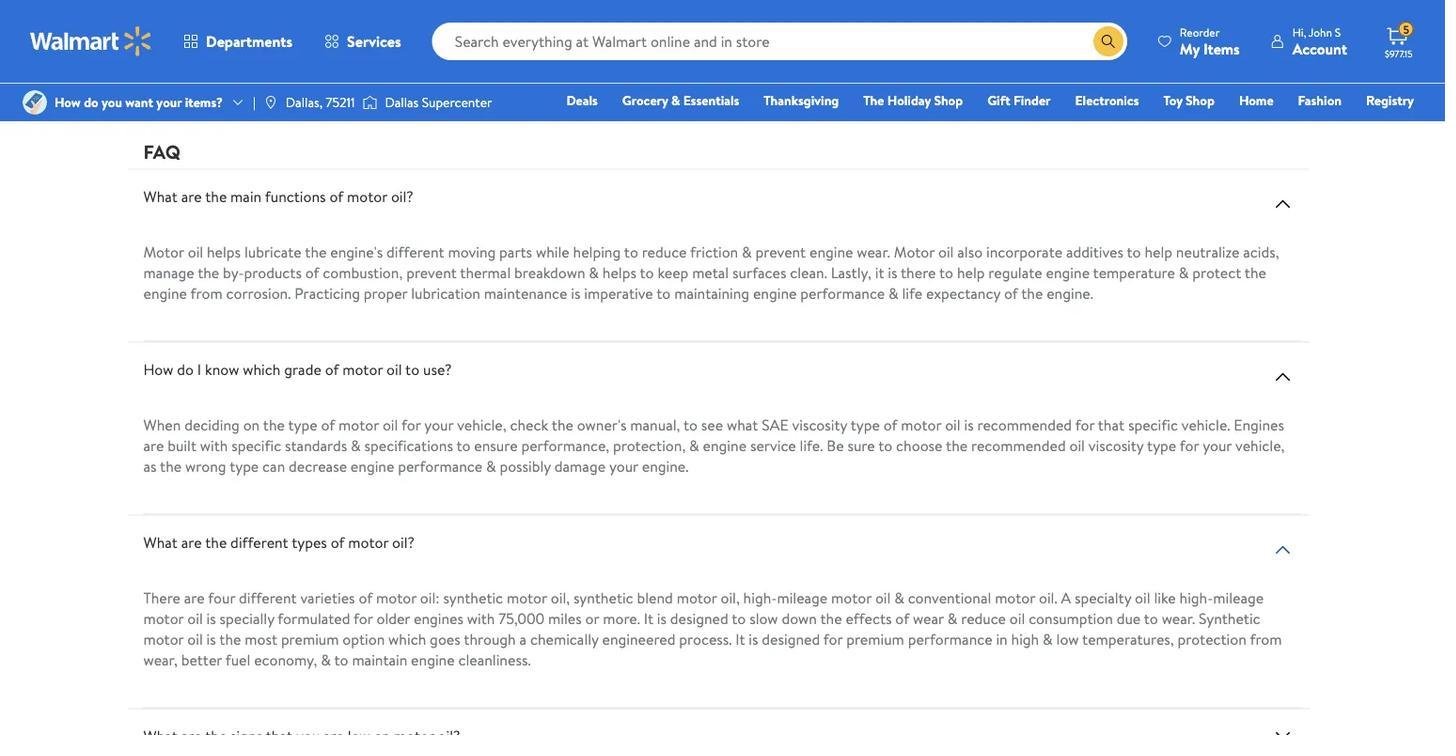 Task type: vqa. For each thing, say whether or not it's contained in the screenshot.
1st THE BATON from right
no



Task type: locate. For each thing, give the bounding box(es) containing it.
1 horizontal spatial high-
[[1180, 587, 1214, 608]]

a
[[520, 629, 527, 649]]

lubrication
[[411, 283, 481, 303]]

0 horizontal spatial with
[[200, 435, 228, 456]]

0 vertical spatial what
[[143, 186, 178, 206]]

slow
[[750, 608, 778, 629]]

different up most
[[239, 587, 297, 608]]

which left goes
[[389, 629, 426, 649]]

 image for dallas supercenter
[[363, 93, 378, 112]]

premium down varieties at bottom
[[281, 629, 339, 649]]

prevent right friction
[[756, 241, 806, 262]]

0 vertical spatial different
[[387, 241, 444, 262]]

0 vertical spatial engine.
[[1047, 283, 1094, 303]]

synthetic right oil:
[[443, 587, 503, 608]]

performance
[[801, 283, 885, 303], [398, 456, 483, 476], [908, 629, 993, 649]]

2 shop from the left
[[1186, 91, 1215, 110]]

1 what from the top
[[143, 186, 178, 206]]

the left engine's in the top left of the page
[[305, 241, 327, 262]]

0 vertical spatial performance
[[801, 283, 885, 303]]

to right there
[[940, 262, 954, 283]]

walmart+
[[1358, 118, 1415, 136]]

0 vertical spatial do
[[84, 93, 98, 111]]

oil, left slow
[[721, 587, 740, 608]]

registry
[[1367, 91, 1415, 110]]

& left wear
[[895, 587, 905, 608]]

oil
[[188, 241, 203, 262], [939, 241, 954, 262], [387, 359, 402, 379], [383, 414, 398, 435], [945, 414, 961, 435], [1070, 435, 1085, 456], [876, 587, 891, 608], [1135, 587, 1151, 608], [187, 608, 203, 629], [1010, 608, 1025, 629], [187, 629, 203, 649]]

Walmart Site-Wide search field
[[432, 23, 1128, 60]]

i
[[197, 359, 201, 379]]

oil left like
[[1135, 587, 1151, 608]]

of left "older"
[[359, 587, 373, 608]]

mileage left the effects
[[777, 587, 828, 608]]

debit
[[1302, 118, 1334, 136]]

thanksgiving link
[[756, 90, 848, 111]]

process.
[[679, 629, 732, 649]]

synthetic left blend
[[574, 587, 634, 608]]

most
[[245, 629, 277, 649]]

1 vertical spatial what
[[143, 532, 178, 553]]

1 vertical spatial from
[[1250, 629, 1282, 649]]

oil.
[[1039, 587, 1058, 608]]

0 vertical spatial wear.
[[857, 241, 891, 262]]

2 vertical spatial performance
[[908, 629, 993, 649]]

when deciding on the type of motor oil for your vehicle, check the owner's manual, to see what sae viscosity type of motor oil is recommended for that specific vehicle. engines are built with specific standards & specifications to ensure performance, protection, & engine service life. be sure to choose the recommended oil viscosity type for your vehicle, as the wrong type can decrease engine performance & possibly damage your engine.
[[143, 414, 1285, 476]]

are for what are the main functions of motor oil?
[[181, 186, 202, 206]]

different inside there are four different varieties of motor oil: synthetic motor oil, synthetic blend motor oil, high-mileage motor oil & conventional motor oil. a specialty oil like high-mileage motor oil is specially formulated for older engines with 75,000 miles or more. it is designed to slow down the effects of wear & reduce oil consumption due to wear. synthetic motor oil is the most premium option which goes through a chemically engineered process. it is designed for premium performance in high & low temperatures, protection from wear, better fuel economy, & to maintain engine cleanliness.
[[239, 587, 297, 608]]

0 horizontal spatial from
[[190, 283, 223, 303]]

you
[[102, 93, 122, 111]]

life
[[902, 283, 923, 303]]

know
[[205, 359, 239, 379]]

0 horizontal spatial oil,
[[551, 587, 570, 608]]

motor right it
[[894, 241, 935, 262]]

0 horizontal spatial motor
[[143, 241, 184, 262]]

oil right wear,
[[187, 629, 203, 649]]

performance left "life"
[[801, 283, 885, 303]]

2 mileage from the left
[[1214, 587, 1264, 608]]

deals link
[[558, 90, 606, 111]]

wear
[[913, 608, 944, 629]]

what are the main functions of motor oil? image
[[1272, 192, 1295, 215]]

varieties
[[300, 587, 355, 608]]

1 horizontal spatial help
[[1145, 241, 1173, 262]]

1 premium from the left
[[281, 629, 339, 649]]

registry one debit
[[1270, 91, 1415, 136]]

oil? for what are the different types of motor oil?
[[392, 532, 415, 553]]

0 horizontal spatial viscosity
[[792, 414, 848, 435]]

1 horizontal spatial do
[[177, 359, 194, 379]]

of down incorporate
[[1004, 283, 1018, 303]]

oil right choose
[[945, 414, 961, 435]]

specific right wrong
[[232, 435, 281, 456]]

2 vertical spatial different
[[239, 587, 297, 608]]

essentials
[[684, 91, 740, 110]]

0 vertical spatial oil?
[[391, 186, 414, 206]]

engine. inside motor oil helps lubricate the engine's different moving parts while helping to reduce friction & prevent engine wear. motor oil also incorporate additives to help neutralize acids, manage the by-products of combustion, prevent thermal breakdown & helps to keep metal surfaces clean. lastly, it is there to help regulate engine temperature & protect the engine from corrosion. practicing proper lubrication maintenance is imperative to maintaining engine performance & life expectancy of the engine.
[[1047, 283, 1094, 303]]

engine right regulate
[[1046, 262, 1090, 283]]

0 horizontal spatial engine.
[[642, 456, 689, 476]]

1 horizontal spatial motor
[[894, 241, 935, 262]]

toy
[[1164, 91, 1183, 110]]

1 vertical spatial with
[[467, 608, 495, 629]]

1 horizontal spatial helps
[[603, 262, 637, 283]]

from left the by-
[[190, 283, 223, 303]]

to right due
[[1144, 608, 1159, 629]]

2 horizontal spatial performance
[[908, 629, 993, 649]]

do left i
[[177, 359, 194, 379]]

types
[[292, 532, 327, 553]]

0 vertical spatial with
[[200, 435, 228, 456]]

1 vertical spatial engine.
[[642, 456, 689, 476]]

maintenance
[[484, 283, 568, 303]]

what up there
[[143, 532, 178, 553]]

engine left "service"
[[703, 435, 747, 456]]

are left the "main"
[[181, 186, 202, 206]]

engine. down additives on the top right of the page
[[1047, 283, 1094, 303]]

oil?
[[391, 186, 414, 206], [392, 532, 415, 553]]

0 horizontal spatial shop
[[934, 91, 963, 110]]

1 horizontal spatial shop
[[1186, 91, 1215, 110]]

engines
[[414, 608, 464, 629]]

possibly
[[500, 456, 551, 476]]

are down wrong
[[181, 532, 202, 553]]

1 horizontal spatial wear.
[[1162, 608, 1196, 629]]

wear,
[[143, 649, 178, 670]]

1 horizontal spatial synthetic
[[574, 587, 634, 608]]

wear. left there
[[857, 241, 891, 262]]

1 horizontal spatial which
[[389, 629, 426, 649]]

0 vertical spatial reduce
[[642, 241, 687, 262]]

cleanliness.
[[458, 649, 531, 670]]

0 vertical spatial how
[[55, 93, 81, 111]]

1 high- from the left
[[744, 587, 777, 608]]

& left "life"
[[889, 283, 899, 303]]

0 horizontal spatial mileage
[[777, 587, 828, 608]]

incorporate
[[987, 241, 1063, 262]]

0 horizontal spatial wear.
[[857, 241, 891, 262]]

on
[[243, 414, 260, 435]]

of right functions
[[330, 186, 344, 206]]

want
[[125, 93, 153, 111]]

synthetic
[[1199, 608, 1261, 629]]

2 what from the top
[[143, 532, 178, 553]]

engine's
[[330, 241, 383, 262]]

0 horizontal spatial vehicle,
[[457, 414, 507, 435]]

from
[[190, 283, 223, 303], [1250, 629, 1282, 649]]

it left slow
[[736, 629, 745, 649]]

what are the different types of motor oil? image
[[1272, 538, 1295, 561]]

1 vertical spatial oil?
[[392, 532, 415, 553]]

1 vertical spatial reduce
[[961, 608, 1006, 629]]

the right protect
[[1245, 262, 1267, 283]]

the down incorporate
[[1022, 283, 1043, 303]]

motor up decrease at the left
[[339, 414, 379, 435]]

which
[[243, 359, 281, 379], [389, 629, 426, 649]]

2 motor from the left
[[894, 241, 935, 262]]

1 horizontal spatial from
[[1250, 629, 1282, 649]]

grade
[[284, 359, 321, 379]]

1 vertical spatial performance
[[398, 456, 483, 476]]

supercenter
[[422, 93, 492, 111]]

how
[[55, 93, 81, 111], [143, 359, 173, 379]]

motor right the sure
[[901, 414, 942, 435]]

deals
[[567, 91, 598, 110]]

are left built
[[143, 435, 164, 456]]

0 horizontal spatial do
[[84, 93, 98, 111]]

type
[[288, 414, 318, 435], [851, 414, 880, 435], [1147, 435, 1177, 456], [230, 456, 259, 476]]

$977.15
[[1385, 47, 1413, 60]]

helps left keep
[[603, 262, 637, 283]]

search icon image
[[1101, 34, 1116, 49]]

performance inside there are four different varieties of motor oil: synthetic motor oil, synthetic blend motor oil, high-mileage motor oil & conventional motor oil. a specialty oil like high-mileage motor oil is specially formulated for older engines with 75,000 miles or more. it is designed to slow down the effects of wear & reduce oil consumption due to wear. synthetic motor oil is the most premium option which goes through a chemically engineered process. it is designed for premium performance in high & low temperatures, protection from wear, better fuel economy, & to maintain engine cleanliness.
[[908, 629, 993, 649]]

0 horizontal spatial high-
[[744, 587, 777, 608]]

1 horizontal spatial premium
[[847, 629, 905, 649]]

economy,
[[254, 649, 317, 670]]

protection
[[1178, 629, 1247, 649]]

check
[[510, 414, 549, 435]]

temperature
[[1093, 262, 1176, 283]]

for left ensure
[[402, 414, 421, 435]]

high-
[[744, 587, 777, 608], [1180, 587, 1214, 608]]

high- right like
[[1180, 587, 1214, 608]]

motor
[[347, 186, 388, 206], [343, 359, 383, 379], [339, 414, 379, 435], [901, 414, 942, 435], [348, 532, 389, 553], [376, 587, 417, 608], [507, 587, 547, 608], [677, 587, 717, 608], [831, 587, 872, 608], [995, 587, 1036, 608], [143, 608, 184, 629], [143, 629, 184, 649]]

1 horizontal spatial mileage
[[1214, 587, 1264, 608]]

the
[[205, 186, 227, 206], [305, 241, 327, 262], [198, 262, 219, 283], [1245, 262, 1267, 283], [1022, 283, 1043, 303], [263, 414, 285, 435], [552, 414, 574, 435], [946, 435, 968, 456], [160, 456, 182, 476], [205, 532, 227, 553], [821, 608, 842, 629], [219, 629, 241, 649]]

Search search field
[[432, 23, 1128, 60]]

main
[[231, 186, 262, 206]]

motor right down
[[831, 587, 872, 608]]

gift
[[988, 91, 1011, 110]]

vehicle,
[[457, 414, 507, 435], [1236, 435, 1285, 456]]

1 vertical spatial which
[[389, 629, 426, 649]]

shop right the holiday
[[934, 91, 963, 110]]

or
[[586, 608, 599, 629]]

0 horizontal spatial how
[[55, 93, 81, 111]]

gift finder link
[[979, 90, 1060, 111]]

thanksgiving
[[764, 91, 839, 110]]

imperative
[[584, 283, 653, 303]]

 image right |
[[263, 95, 278, 110]]

1 horizontal spatial  image
[[363, 93, 378, 112]]

0 vertical spatial which
[[243, 359, 281, 379]]

mileage up protection
[[1214, 587, 1264, 608]]

1 vertical spatial how
[[143, 359, 173, 379]]

1 vertical spatial do
[[177, 359, 194, 379]]

0 horizontal spatial prevent
[[406, 262, 457, 283]]

engine inside there are four different varieties of motor oil: synthetic motor oil, synthetic blend motor oil, high-mileage motor oil & conventional motor oil. a specialty oil like high-mileage motor oil is specially formulated for older engines with 75,000 miles or more. it is designed to slow down the effects of wear & reduce oil consumption due to wear. synthetic motor oil is the most premium option which goes through a chemically engineered process. it is designed for premium performance in high & low temperatures, protection from wear, better fuel economy, & to maintain engine cleanliness.
[[411, 649, 455, 670]]

2 premium from the left
[[847, 629, 905, 649]]

0 horizontal spatial reduce
[[642, 241, 687, 262]]

designed left the effects
[[762, 629, 820, 649]]

also
[[958, 241, 983, 262]]

1 vertical spatial wear.
[[1162, 608, 1196, 629]]

of left wear
[[896, 608, 910, 629]]

& right breakdown
[[589, 262, 599, 283]]

are inside there are four different varieties of motor oil: synthetic motor oil, synthetic blend motor oil, high-mileage motor oil & conventional motor oil. a specialty oil like high-mileage motor oil is specially formulated for older engines with 75,000 miles or more. it is designed to slow down the effects of wear & reduce oil consumption due to wear. synthetic motor oil is the most premium option which goes through a chemically engineered process. it is designed for premium performance in high & low temperatures, protection from wear, better fuel economy, & to maintain engine cleanliness.
[[184, 587, 205, 608]]

what are the signs that you are low on motor oil? image
[[1272, 725, 1295, 735]]

high- left down
[[744, 587, 777, 608]]

viscosity right sae
[[792, 414, 848, 435]]

how left 'you'
[[55, 93, 81, 111]]

vehicle, left check
[[457, 414, 507, 435]]

with left 75,000
[[467, 608, 495, 629]]

are for what are the different types of motor oil?
[[181, 532, 202, 553]]

oil,
[[551, 587, 570, 608], [721, 587, 740, 608]]

1 horizontal spatial with
[[467, 608, 495, 629]]

for left that
[[1076, 414, 1095, 435]]

recommended
[[978, 414, 1072, 435], [972, 435, 1066, 456]]

specifications
[[364, 435, 453, 456]]

oil? up "older"
[[392, 532, 415, 553]]

goes
[[430, 629, 461, 649]]

items?
[[185, 93, 223, 111]]

& right standards
[[351, 435, 361, 456]]

one debit link
[[1262, 117, 1342, 137]]

do for you
[[84, 93, 98, 111]]

0 horizontal spatial  image
[[263, 95, 278, 110]]

products
[[244, 262, 302, 283]]

prevent left thermal
[[406, 262, 457, 283]]

0 horizontal spatial which
[[243, 359, 281, 379]]

motor right blend
[[677, 587, 717, 608]]

 image
[[23, 90, 47, 115]]

0 horizontal spatial designed
[[670, 608, 729, 629]]

to left maintain
[[334, 649, 349, 670]]

 image
[[363, 93, 378, 112], [263, 95, 278, 110]]

0 horizontal spatial synthetic
[[443, 587, 503, 608]]

1 horizontal spatial how
[[143, 359, 173, 379]]

the left the by-
[[198, 262, 219, 283]]

1 horizontal spatial oil,
[[721, 587, 740, 608]]

0 horizontal spatial premium
[[281, 629, 339, 649]]

1 vertical spatial different
[[231, 532, 288, 553]]

wear.
[[857, 241, 891, 262], [1162, 608, 1196, 629]]

regulate
[[989, 262, 1043, 283]]

with right built
[[200, 435, 228, 456]]

neutralize
[[1176, 241, 1240, 262]]

friction
[[690, 241, 739, 262]]

performance,
[[521, 435, 610, 456]]

oil left the four
[[187, 608, 203, 629]]

0 horizontal spatial performance
[[398, 456, 483, 476]]

wear. inside motor oil helps lubricate the engine's different moving parts while helping to reduce friction & prevent engine wear. motor oil also incorporate additives to help neutralize acids, manage the by-products of combustion, prevent thermal breakdown & helps to keep metal surfaces clean. lastly, it is there to help regulate engine temperature & protect the engine from corrosion. practicing proper lubrication maintenance is imperative to maintaining engine performance & life expectancy of the engine.
[[857, 241, 891, 262]]

1 horizontal spatial reduce
[[961, 608, 1006, 629]]

engine.
[[1047, 283, 1094, 303], [642, 456, 689, 476]]

damage
[[555, 456, 606, 476]]

help
[[1145, 241, 1173, 262], [957, 262, 985, 283]]

1 horizontal spatial performance
[[801, 283, 885, 303]]

0 vertical spatial from
[[190, 283, 223, 303]]

2 oil, from the left
[[721, 587, 740, 608]]

expectancy
[[926, 283, 1001, 303]]

1 horizontal spatial engine.
[[1047, 283, 1094, 303]]

oil left also
[[939, 241, 954, 262]]

use?
[[423, 359, 452, 379]]

designed left slow
[[670, 608, 729, 629]]



Task type: describe. For each thing, give the bounding box(es) containing it.
when
[[143, 414, 181, 435]]

& left possibly
[[486, 456, 496, 476]]

to right additives on the top right of the page
[[1127, 241, 1141, 262]]

oil? for what are the main functions of motor oil?
[[391, 186, 414, 206]]

engine left it
[[810, 241, 854, 262]]

wear. inside there are four different varieties of motor oil: synthetic motor oil, synthetic blend motor oil, high-mileage motor oil & conventional motor oil. a specialty oil like high-mileage motor oil is specially formulated for older engines with 75,000 miles or more. it is designed to slow down the effects of wear & reduce oil consumption due to wear. synthetic motor oil is the most premium option which goes through a chemically engineered process. it is designed for premium performance in high & low temperatures, protection from wear, better fuel economy, & to maintain engine cleanliness.
[[1162, 608, 1196, 629]]

by-
[[223, 262, 244, 283]]

chemically
[[530, 629, 599, 649]]

performance inside motor oil helps lubricate the engine's different moving parts while helping to reduce friction & prevent engine wear. motor oil also incorporate additives to help neutralize acids, manage the by-products of combustion, prevent thermal breakdown & helps to keep metal surfaces clean. lastly, it is there to help regulate engine temperature & protect the engine from corrosion. practicing proper lubrication maintenance is imperative to maintaining engine performance & life expectancy of the engine.
[[801, 283, 885, 303]]

is left specially
[[207, 608, 216, 629]]

motor oil helps lubricate the engine's different moving parts while helping to reduce friction & prevent engine wear. motor oil also incorporate additives to help neutralize acids, manage the by-products of combustion, prevent thermal breakdown & helps to keep metal surfaces clean. lastly, it is there to help regulate engine temperature & protect the engine from corrosion. practicing proper lubrication maintenance is imperative to maintaining engine performance & life expectancy of the engine.
[[143, 241, 1280, 303]]

motor left oil.
[[995, 587, 1036, 608]]

the holiday shop
[[864, 91, 963, 110]]

gift finder
[[988, 91, 1051, 110]]

services
[[347, 31, 401, 52]]

of up decrease at the left
[[321, 414, 335, 435]]

home
[[1239, 91, 1274, 110]]

for left engines
[[1180, 435, 1199, 456]]

of right grade
[[325, 359, 339, 379]]

sae
[[762, 414, 789, 435]]

your left engines
[[1203, 435, 1232, 456]]

like
[[1154, 587, 1176, 608]]

services button
[[309, 19, 417, 64]]

combustion,
[[323, 262, 403, 283]]

how do i know which grade of motor oil to use? image
[[1272, 365, 1295, 388]]

to left use?
[[405, 359, 420, 379]]

to right the imperative
[[657, 283, 671, 303]]

better
[[181, 649, 222, 670]]

of right the sure
[[884, 414, 898, 435]]

the right choose
[[946, 435, 968, 456]]

2 synthetic from the left
[[574, 587, 634, 608]]

& right wear
[[948, 608, 958, 629]]

proper
[[364, 283, 408, 303]]

oil:
[[420, 587, 440, 608]]

home link
[[1231, 90, 1282, 111]]

choose
[[896, 435, 943, 456]]

& right grocery
[[671, 91, 680, 110]]

electronics link
[[1067, 90, 1148, 111]]

2 high- from the left
[[1180, 587, 1214, 608]]

your right damage
[[609, 456, 639, 476]]

motor up engine's in the top left of the page
[[347, 186, 388, 206]]

the right down
[[821, 608, 842, 629]]

what are the main functions of motor oil?
[[143, 186, 414, 206]]

the up the four
[[205, 532, 227, 553]]

to left keep
[[640, 262, 654, 283]]

walmart+ link
[[1350, 117, 1423, 137]]

older
[[377, 608, 410, 629]]

to right helping
[[624, 241, 638, 262]]

 image for dallas, 75211
[[263, 95, 278, 110]]

1 oil, from the left
[[551, 587, 570, 608]]

additives
[[1066, 241, 1124, 262]]

the left the "main"
[[205, 186, 227, 206]]

are inside when deciding on the type of motor oil for your vehicle, check the owner's manual, to see what sae viscosity type of motor oil is recommended for that specific vehicle. engines are built with specific standards & specifications to ensure performance, protection, & engine service life. be sure to choose the recommended oil viscosity type for your vehicle, as the wrong type can decrease engine performance & possibly damage your engine.
[[143, 435, 164, 456]]

helping
[[573, 241, 621, 262]]

finder
[[1014, 91, 1051, 110]]

to right the sure
[[879, 435, 893, 456]]

what
[[727, 414, 758, 435]]

different for varieties
[[239, 587, 297, 608]]

dallas, 75211
[[286, 93, 355, 111]]

to left slow
[[732, 608, 746, 629]]

engine left the by-
[[143, 283, 187, 303]]

for right down
[[824, 629, 843, 649]]

engine. inside when deciding on the type of motor oil for your vehicle, check the owner's manual, to see what sae viscosity type of motor oil is recommended for that specific vehicle. engines are built with specific standards & specifications to ensure performance, protection, & engine service life. be sure to choose the recommended oil viscosity type for your vehicle, as the wrong type can decrease engine performance & possibly damage your engine.
[[642, 456, 689, 476]]

0 horizontal spatial specific
[[232, 435, 281, 456]]

the holiday shop link
[[855, 90, 972, 111]]

that
[[1098, 414, 1125, 435]]

with inside when deciding on the type of motor oil for your vehicle, check the owner's manual, to see what sae viscosity type of motor oil is recommended for that specific vehicle. engines are built with specific standards & specifications to ensure performance, protection, & engine service life. be sure to choose the recommended oil viscosity type for your vehicle, as the wrong type can decrease engine performance & possibly damage your engine.
[[200, 435, 228, 456]]

are for there are four different varieties of motor oil: synthetic motor oil, synthetic blend motor oil, high-mileage motor oil & conventional motor oil. a specialty oil like high-mileage motor oil is specially formulated for older engines with 75,000 miles or more. it is designed to slow down the effects of wear & reduce oil consumption due to wear. synthetic motor oil is the most premium option which goes through a chemically engineered process. it is designed for premium performance in high & low temperatures, protection from wear, better fuel economy, & to maintain engine cleanliness.
[[184, 587, 205, 608]]

is right more.
[[657, 608, 667, 629]]

is left fuel on the bottom left of the page
[[207, 629, 216, 649]]

regular oil changes and keeping your oil level at optimal level help to regulate proper lubrication, remove contaminants and prevent oil starvation. image
[[514, 0, 1302, 101]]

oil right in
[[1010, 608, 1025, 629]]

the left most
[[219, 629, 241, 649]]

it
[[875, 262, 885, 283]]

performance inside when deciding on the type of motor oil for your vehicle, check the owner's manual, to see what sae viscosity type of motor oil is recommended for that specific vehicle. engines are built with specific standards & specifications to ensure performance, protection, & engine service life. be sure to choose the recommended oil viscosity type for your vehicle, as the wrong type can decrease engine performance & possibly damage your engine.
[[398, 456, 483, 476]]

acids,
[[1244, 241, 1280, 262]]

type left the vehicle.
[[1147, 435, 1177, 456]]

is right the process.
[[749, 629, 759, 649]]

is right it
[[888, 262, 898, 283]]

what for what are the main functions of motor oil?
[[143, 186, 178, 206]]

fuel
[[225, 649, 250, 670]]

through
[[464, 629, 516, 649]]

& right economy,
[[321, 649, 331, 670]]

engine right maintaining
[[753, 283, 797, 303]]

0 horizontal spatial it
[[644, 608, 654, 629]]

temperatures,
[[1083, 629, 1174, 649]]

as
[[143, 456, 157, 476]]

formulated
[[278, 608, 350, 629]]

reduce inside there are four different varieties of motor oil: synthetic motor oil, synthetic blend motor oil, high-mileage motor oil & conventional motor oil. a specialty oil like high-mileage motor oil is specially formulated for older engines with 75,000 miles or more. it is designed to slow down the effects of wear & reduce oil consumption due to wear. synthetic motor oil is the most premium option which goes through a chemically engineered process. it is designed for premium performance in high & low temperatures, protection from wear, better fuel economy, & to maintain engine cleanliness.
[[961, 608, 1006, 629]]

due
[[1117, 608, 1141, 629]]

low
[[1057, 629, 1079, 649]]

& left protect
[[1179, 262, 1189, 283]]

oil left the by-
[[188, 241, 203, 262]]

practicing
[[295, 283, 360, 303]]

motor up wear,
[[143, 608, 184, 629]]

reduce inside motor oil helps lubricate the engine's different moving parts while helping to reduce friction & prevent engine wear. motor oil also incorporate additives to help neutralize acids, manage the by-products of combustion, prevent thermal breakdown & helps to keep metal surfaces clean. lastly, it is there to help regulate engine temperature & protect the engine from corrosion. practicing proper lubrication maintenance is imperative to maintaining engine performance & life expectancy of the engine.
[[642, 241, 687, 262]]

is inside when deciding on the type of motor oil for your vehicle, check the owner's manual, to see what sae viscosity type of motor oil is recommended for that specific vehicle. engines are built with specific standards & specifications to ensure performance, protection, & engine service life. be sure to choose the recommended oil viscosity type for your vehicle, as the wrong type can decrease engine performance & possibly damage your engine.
[[964, 414, 974, 435]]

electronics
[[1076, 91, 1139, 110]]

toy shop
[[1164, 91, 1215, 110]]

specially
[[220, 608, 274, 629]]

0 horizontal spatial help
[[957, 262, 985, 283]]

keep
[[658, 262, 689, 283]]

type right be
[[851, 414, 880, 435]]

engines
[[1234, 414, 1285, 435]]

& left low
[[1043, 629, 1053, 649]]

your down use?
[[424, 414, 454, 435]]

engineered
[[602, 629, 676, 649]]

four
[[208, 587, 235, 608]]

one
[[1270, 118, 1299, 136]]

1 shop from the left
[[934, 91, 963, 110]]

oil right standards
[[383, 414, 398, 435]]

decrease
[[289, 456, 347, 476]]

to left see
[[684, 414, 698, 435]]

toy shop link
[[1155, 90, 1223, 111]]

while
[[536, 241, 570, 262]]

1 horizontal spatial it
[[736, 629, 745, 649]]

grocery & essentials
[[622, 91, 740, 110]]

& right friction
[[742, 241, 752, 262]]

the right 'on'
[[263, 414, 285, 435]]

1 horizontal spatial prevent
[[756, 241, 806, 262]]

can
[[262, 456, 285, 476]]

of right products
[[305, 262, 319, 283]]

75,000
[[499, 608, 545, 629]]

is left the imperative
[[571, 283, 581, 303]]

vehicle.
[[1182, 414, 1231, 435]]

oil left use?
[[387, 359, 402, 379]]

from inside motor oil helps lubricate the engine's different moving parts while helping to reduce friction & prevent engine wear. motor oil also incorporate additives to help neutralize acids, manage the by-products of combustion, prevent thermal breakdown & helps to keep metal surfaces clean. lastly, it is there to help regulate engine temperature & protect the engine from corrosion. practicing proper lubrication maintenance is imperative to maintaining engine performance & life expectancy of the engine.
[[190, 283, 223, 303]]

different for types
[[231, 532, 288, 553]]

walmart image
[[30, 26, 152, 56]]

what are the different types of motor oil?
[[143, 532, 415, 553]]

reorder my items
[[1180, 24, 1240, 59]]

departments button
[[167, 19, 309, 64]]

life.
[[800, 435, 823, 456]]

1 horizontal spatial specific
[[1129, 414, 1178, 435]]

1 horizontal spatial designed
[[762, 629, 820, 649]]

oil left wear
[[876, 587, 891, 608]]

0 horizontal spatial helps
[[207, 241, 241, 262]]

departments
[[206, 31, 293, 52]]

motor down there
[[143, 629, 184, 649]]

manage
[[143, 262, 194, 283]]

type left can
[[230, 456, 259, 476]]

engine right decrease at the left
[[351, 456, 394, 476]]

consumption
[[1029, 608, 1113, 629]]

do for i
[[177, 359, 194, 379]]

wrong
[[185, 456, 226, 476]]

with inside there are four different varieties of motor oil: synthetic motor oil, synthetic blend motor oil, high-mileage motor oil & conventional motor oil. a specialty oil like high-mileage motor oil is specially formulated for older engines with 75,000 miles or more. it is designed to slow down the effects of wear & reduce oil consumption due to wear. synthetic motor oil is the most premium option which goes through a chemically engineered process. it is designed for premium performance in high & low temperatures, protection from wear, better fuel economy, & to maintain engine cleanliness.
[[467, 608, 495, 629]]

oil left that
[[1070, 435, 1085, 456]]

the right "as"
[[160, 456, 182, 476]]

1 horizontal spatial viscosity
[[1089, 435, 1144, 456]]

a
[[1061, 587, 1071, 608]]

how for how do i know which grade of motor oil to use?
[[143, 359, 173, 379]]

what for what are the different types of motor oil?
[[143, 532, 178, 553]]

lastly,
[[831, 262, 872, 283]]

my
[[1180, 38, 1200, 59]]

s
[[1335, 24, 1341, 40]]

|
[[253, 93, 256, 111]]

how for how do you want your items?
[[55, 93, 81, 111]]

motor right grade
[[343, 359, 383, 379]]

which inside there are four different varieties of motor oil: synthetic motor oil, synthetic blend motor oil, high-mileage motor oil & conventional motor oil. a specialty oil like high-mileage motor oil is specially formulated for older engines with 75,000 miles or more. it is designed to slow down the effects of wear & reduce oil consumption due to wear. synthetic motor oil is the most premium option which goes through a chemically engineered process. it is designed for premium performance in high & low temperatures, protection from wear, better fuel economy, & to maintain engine cleanliness.
[[389, 629, 426, 649]]

motor up a
[[507, 587, 547, 608]]

1 mileage from the left
[[777, 587, 828, 608]]

for left "older"
[[354, 608, 373, 629]]

type up decrease at the left
[[288, 414, 318, 435]]

faq
[[143, 139, 180, 165]]

the right check
[[552, 414, 574, 435]]

motor left oil:
[[376, 587, 417, 608]]

different inside motor oil helps lubricate the engine's different moving parts while helping to reduce friction & prevent engine wear. motor oil also incorporate additives to help neutralize acids, manage the by-products of combustion, prevent thermal breakdown & helps to keep metal surfaces clean. lastly, it is there to help regulate engine temperature & protect the engine from corrosion. practicing proper lubrication maintenance is imperative to maintaining engine performance & life expectancy of the engine.
[[387, 241, 444, 262]]

the
[[864, 91, 885, 110]]

see
[[701, 414, 723, 435]]

to left ensure
[[457, 435, 471, 456]]

metal
[[692, 262, 729, 283]]

your right want
[[156, 93, 182, 111]]

of right types
[[331, 532, 345, 553]]

1 synthetic from the left
[[443, 587, 503, 608]]

lubricate
[[244, 241, 302, 262]]

1 motor from the left
[[143, 241, 184, 262]]

& left see
[[689, 435, 699, 456]]

how do you want your items?
[[55, 93, 223, 111]]

motor right types
[[348, 532, 389, 553]]

miles
[[548, 608, 582, 629]]

1 horizontal spatial vehicle,
[[1236, 435, 1285, 456]]

built
[[168, 435, 197, 456]]

from inside there are four different varieties of motor oil: synthetic motor oil, synthetic blend motor oil, high-mileage motor oil & conventional motor oil. a specialty oil like high-mileage motor oil is specially formulated for older engines with 75,000 miles or more. it is designed to slow down the effects of wear & reduce oil consumption due to wear. synthetic motor oil is the most premium option which goes through a chemically engineered process. it is designed for premium performance in high & low temperatures, protection from wear, better fuel economy, & to maintain engine cleanliness.
[[1250, 629, 1282, 649]]

ensure
[[474, 435, 518, 456]]



